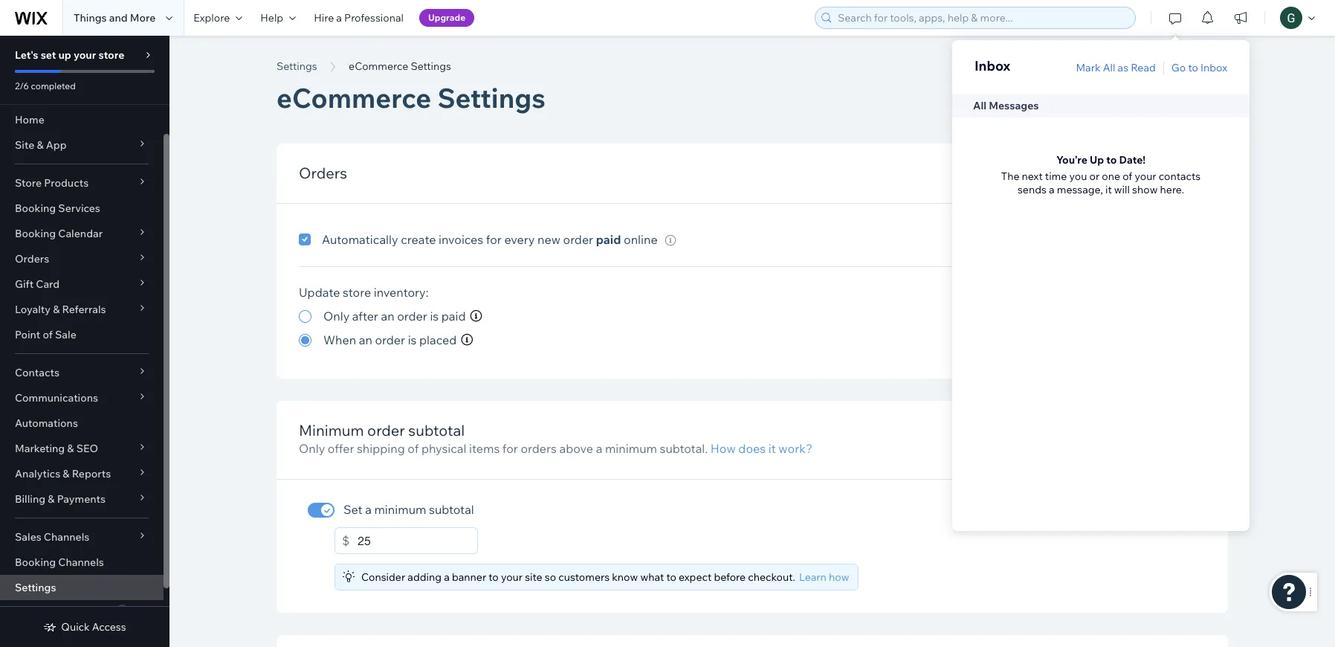 Task type: describe. For each thing, give the bounding box(es) containing it.
1 horizontal spatial inbox
[[1201, 61, 1228, 74]]

loyalty & referrals button
[[0, 297, 164, 322]]

let's set up your store
[[15, 48, 125, 62]]

site
[[525, 570, 543, 584]]

one
[[1103, 170, 1121, 183]]

you
[[1070, 170, 1088, 183]]

seo
[[76, 442, 98, 455]]

checkout.
[[748, 570, 796, 584]]

0 vertical spatial is
[[430, 309, 439, 324]]

quick
[[61, 620, 90, 634]]

consider
[[361, 570, 406, 584]]

1 horizontal spatial store
[[343, 285, 371, 300]]

it inside you're up to date! the next time you or one of your contacts sends a message, it will show here.
[[1106, 183, 1113, 197]]

analytics & reports button
[[0, 461, 164, 486]]

go
[[1172, 61, 1187, 74]]

quick access button
[[43, 620, 126, 634]]

analytics
[[15, 467, 60, 480]]

home
[[15, 113, 44, 126]]

store products button
[[0, 170, 164, 196]]

calendar
[[58, 227, 103, 240]]

items
[[469, 441, 500, 456]]

gift card
[[15, 277, 60, 291]]

help button
[[252, 0, 305, 36]]

info tooltip image for when an order is placed
[[461, 334, 473, 346]]

1 vertical spatial all
[[974, 99, 987, 113]]

automations link
[[0, 411, 164, 436]]

app
[[46, 138, 67, 152]]

order down inventory:
[[397, 309, 428, 324]]

products
[[44, 176, 89, 190]]

to inside you're up to date! the next time you or one of your contacts sends a message, it will show here.
[[1107, 154, 1118, 167]]

1 horizontal spatial your
[[501, 570, 523, 584]]

does
[[739, 441, 766, 456]]

reports
[[72, 467, 111, 480]]

& for billing
[[48, 492, 55, 506]]

Search for tools, apps, help & more... field
[[834, 7, 1131, 28]]

1 horizontal spatial all
[[1104, 61, 1116, 74]]

booking calendar
[[15, 227, 103, 240]]

mark all as read button
[[1077, 61, 1156, 74]]

show
[[1133, 183, 1158, 197]]

Enter amount text field
[[358, 528, 478, 554]]

update
[[299, 285, 340, 300]]

0 vertical spatial ecommerce
[[349, 60, 409, 73]]

order right new
[[563, 232, 594, 247]]

communications
[[15, 391, 98, 405]]

customers
[[559, 570, 610, 584]]

1 vertical spatial subtotal
[[429, 502, 474, 517]]

0 vertical spatial ecommerce settings
[[349, 60, 451, 73]]

$
[[342, 534, 350, 549]]

orders inside 'popup button'
[[15, 252, 49, 266]]

new
[[538, 232, 561, 247]]

0 vertical spatial only
[[324, 309, 350, 324]]

what
[[641, 570, 664, 584]]

placed
[[420, 332, 457, 347]]

0 horizontal spatial inbox
[[975, 57, 1011, 74]]

billing & payments
[[15, 492, 106, 506]]

the
[[1002, 170, 1020, 183]]

subtotal inside minimum order subtotal only offer shipping of physical items for orders above a minimum subtotal. how does it work?
[[409, 421, 465, 440]]

point of sale link
[[0, 322, 164, 347]]

order down only after an order is paid at left
[[375, 332, 405, 347]]

read
[[1131, 61, 1156, 74]]

automations
[[15, 417, 78, 430]]

sales channels button
[[0, 524, 164, 550]]

gift card button
[[0, 271, 164, 297]]

completed
[[31, 80, 76, 91]]

message,
[[1057, 183, 1104, 197]]

things
[[74, 11, 107, 25]]

site & app button
[[0, 132, 164, 158]]

billing & payments button
[[0, 486, 164, 512]]

0 vertical spatial paid
[[596, 232, 621, 247]]

and
[[109, 11, 128, 25]]

up
[[1090, 154, 1105, 167]]

all messages
[[974, 99, 1039, 113]]

learn
[[800, 570, 827, 584]]

0 horizontal spatial paid
[[442, 309, 466, 324]]

next
[[1022, 170, 1043, 183]]

consider adding a banner to your site so customers know what to expect before checkout. learn how
[[361, 570, 850, 584]]

banner
[[452, 570, 487, 584]]

communications button
[[0, 385, 164, 411]]

a right set
[[365, 502, 372, 517]]

so
[[545, 570, 556, 584]]

hire
[[314, 11, 334, 25]]

sales channels
[[15, 530, 90, 544]]

automatically create invoices for every new order paid online
[[322, 232, 658, 247]]

card
[[36, 277, 60, 291]]

1 vertical spatial ecommerce settings
[[277, 81, 546, 115]]

booking services
[[15, 202, 100, 215]]

1 vertical spatial ecommerce
[[277, 81, 432, 115]]

invoices
[[439, 232, 484, 247]]

minimum inside minimum order subtotal only offer shipping of physical items for orders above a minimum subtotal. how does it work?
[[605, 441, 658, 456]]

things and more
[[74, 11, 156, 25]]

only after an order is paid
[[324, 309, 466, 324]]

1 vertical spatial an
[[359, 332, 373, 347]]

1 vertical spatial is
[[408, 332, 417, 347]]

loyalty
[[15, 303, 51, 316]]

to right banner
[[489, 570, 499, 584]]

upgrade
[[428, 12, 466, 23]]

booking for booking channels
[[15, 556, 56, 569]]

contacts button
[[0, 360, 164, 385]]

store products
[[15, 176, 89, 190]]

automatically
[[322, 232, 398, 247]]

to right what
[[667, 570, 677, 584]]

know
[[612, 570, 638, 584]]

& for loyalty
[[53, 303, 60, 316]]

for inside minimum order subtotal only offer shipping of physical items for orders above a minimum subtotal. how does it work?
[[503, 441, 518, 456]]

booking channels link
[[0, 550, 164, 575]]

gift
[[15, 277, 34, 291]]

1 horizontal spatial an
[[381, 309, 395, 324]]



Task type: vqa. For each thing, say whether or not it's contained in the screenshot.
message,
yes



Task type: locate. For each thing, give the bounding box(es) containing it.
channels down sales channels popup button
[[58, 556, 104, 569]]

0 horizontal spatial your
[[74, 48, 96, 62]]

all left as
[[1104, 61, 1116, 74]]

store
[[98, 48, 125, 62], [343, 285, 371, 300]]

is up placed
[[430, 309, 439, 324]]

& for site
[[37, 138, 44, 152]]

marketing
[[15, 442, 65, 455]]

0 vertical spatial your
[[74, 48, 96, 62]]

1 horizontal spatial is
[[430, 309, 439, 324]]

when an order is placed
[[324, 332, 457, 347]]

services
[[58, 202, 100, 215]]

will
[[1115, 183, 1131, 197]]

1 vertical spatial it
[[769, 441, 776, 456]]

inbox
[[975, 57, 1011, 74], [1201, 61, 1228, 74]]

before
[[714, 570, 746, 584]]

it left will
[[1106, 183, 1113, 197]]

your
[[74, 48, 96, 62], [1135, 170, 1157, 183], [501, 570, 523, 584]]

channels up booking channels on the bottom of page
[[44, 530, 90, 544]]

0 vertical spatial all
[[1104, 61, 1116, 74]]

above
[[560, 441, 594, 456]]

0 vertical spatial store
[[98, 48, 125, 62]]

settings link down booking channels on the bottom of page
[[0, 575, 164, 600]]

1 horizontal spatial for
[[503, 441, 518, 456]]

1 horizontal spatial info tooltip image
[[665, 235, 677, 246]]

loyalty & referrals
[[15, 303, 106, 316]]

site
[[15, 138, 34, 152]]

create
[[401, 232, 436, 247]]

1 vertical spatial booking
[[15, 227, 56, 240]]

1 vertical spatial your
[[1135, 170, 1157, 183]]

booking down store
[[15, 202, 56, 215]]

booking for booking calendar
[[15, 227, 56, 240]]

0 vertical spatial an
[[381, 309, 395, 324]]

orders
[[299, 164, 347, 182], [15, 252, 49, 266]]

professional
[[344, 11, 404, 25]]

1 horizontal spatial minimum
[[605, 441, 658, 456]]

1 vertical spatial orders
[[15, 252, 49, 266]]

booking channels
[[15, 556, 104, 569]]

set
[[41, 48, 56, 62]]

& right the loyalty
[[53, 303, 60, 316]]

2 vertical spatial your
[[501, 570, 523, 584]]

marketing & seo
[[15, 442, 98, 455]]

go to inbox button
[[1172, 61, 1228, 74]]

1 horizontal spatial orders
[[299, 164, 347, 182]]

more
[[130, 11, 156, 25]]

a inside minimum order subtotal only offer shipping of physical items for orders above a minimum subtotal. how does it work?
[[596, 441, 603, 456]]

of inside minimum order subtotal only offer shipping of physical items for orders above a minimum subtotal. how does it work?
[[408, 441, 419, 456]]

0 horizontal spatial minimum
[[374, 502, 427, 517]]

offer
[[328, 441, 354, 456]]

store up after
[[343, 285, 371, 300]]

channels inside popup button
[[44, 530, 90, 544]]

sidebar element
[[0, 36, 170, 647]]

1 booking from the top
[[15, 202, 56, 215]]

& inside popup button
[[48, 492, 55, 506]]

& left reports
[[63, 467, 70, 480]]

a
[[336, 11, 342, 25], [1049, 183, 1055, 197], [596, 441, 603, 456], [365, 502, 372, 517], [444, 570, 450, 584]]

booking down the booking services
[[15, 227, 56, 240]]

time
[[1046, 170, 1068, 183]]

subtotal up physical
[[409, 421, 465, 440]]

or
[[1090, 170, 1100, 183]]

only down the minimum
[[299, 441, 325, 456]]

a right hire at the top of page
[[336, 11, 342, 25]]

an down after
[[359, 332, 373, 347]]

marketing & seo button
[[0, 436, 164, 461]]

0 horizontal spatial it
[[769, 441, 776, 456]]

let's
[[15, 48, 38, 62]]

expect
[[679, 570, 712, 584]]

1 vertical spatial only
[[299, 441, 325, 456]]

explore
[[194, 11, 230, 25]]

of right the one
[[1123, 170, 1133, 183]]

minimum order subtotal only offer shipping of physical items for orders above a minimum subtotal. how does it work?
[[299, 421, 813, 456]]

2 vertical spatial of
[[408, 441, 419, 456]]

order inside minimum order subtotal only offer shipping of physical items for orders above a minimum subtotal. how does it work?
[[368, 421, 405, 440]]

0 horizontal spatial orders
[[15, 252, 49, 266]]

info tooltip image
[[470, 310, 482, 322]]

& for analytics
[[63, 467, 70, 480]]

booking for booking services
[[15, 202, 56, 215]]

0 vertical spatial minimum
[[605, 441, 658, 456]]

of inside point of sale link
[[43, 328, 53, 341]]

as
[[1118, 61, 1129, 74]]

1 horizontal spatial paid
[[596, 232, 621, 247]]

0 horizontal spatial for
[[486, 232, 502, 247]]

your right up
[[74, 48, 96, 62]]

an right after
[[381, 309, 395, 324]]

0 vertical spatial booking
[[15, 202, 56, 215]]

it inside minimum order subtotal only offer shipping of physical items for orders above a minimum subtotal. how does it work?
[[769, 441, 776, 456]]

paid left online
[[596, 232, 621, 247]]

info tooltip image
[[665, 235, 677, 246], [461, 334, 473, 346]]

point
[[15, 328, 40, 341]]

settings link inside sidebar element
[[0, 575, 164, 600]]

1 vertical spatial settings link
[[0, 575, 164, 600]]

your left the site
[[501, 570, 523, 584]]

hire a professional link
[[305, 0, 413, 36]]

settings inside sidebar element
[[15, 581, 56, 594]]

2/6 completed
[[15, 80, 76, 91]]

your inside sidebar element
[[74, 48, 96, 62]]

minimum
[[605, 441, 658, 456], [374, 502, 427, 517]]

adding
[[408, 570, 442, 584]]

orders button
[[0, 246, 164, 271]]

0 vertical spatial it
[[1106, 183, 1113, 197]]

2/6
[[15, 80, 29, 91]]

store inside sidebar element
[[98, 48, 125, 62]]

2 horizontal spatial your
[[1135, 170, 1157, 183]]

1 vertical spatial minimum
[[374, 502, 427, 517]]

upgrade button
[[419, 9, 475, 27]]

0 horizontal spatial store
[[98, 48, 125, 62]]

3 booking from the top
[[15, 556, 56, 569]]

of left sale
[[43, 328, 53, 341]]

for right 'items'
[[503, 441, 518, 456]]

a inside you're up to date! the next time you or one of your contacts sends a message, it will show here.
[[1049, 183, 1055, 197]]

2 horizontal spatial of
[[1123, 170, 1133, 183]]

info tooltip image right online
[[665, 235, 677, 246]]

sale
[[55, 328, 76, 341]]

it
[[1106, 183, 1113, 197], [769, 441, 776, 456]]

1 vertical spatial for
[[503, 441, 518, 456]]

0 vertical spatial info tooltip image
[[665, 235, 677, 246]]

you're
[[1057, 154, 1088, 167]]

your inside you're up to date! the next time you or one of your contacts sends a message, it will show here.
[[1135, 170, 1157, 183]]

0 horizontal spatial is
[[408, 332, 417, 347]]

order up shipping
[[368, 421, 405, 440]]

subtotal
[[409, 421, 465, 440], [429, 502, 474, 517]]

to right up
[[1107, 154, 1118, 167]]

0 horizontal spatial all
[[974, 99, 987, 113]]

here.
[[1161, 183, 1185, 197]]

inbox up all messages
[[975, 57, 1011, 74]]

is
[[430, 309, 439, 324], [408, 332, 417, 347]]

1 vertical spatial of
[[43, 328, 53, 341]]

channels
[[44, 530, 90, 544], [58, 556, 104, 569]]

settings link down help button
[[269, 59, 325, 74]]

0 vertical spatial orders
[[299, 164, 347, 182]]

store
[[15, 176, 42, 190]]

billing
[[15, 492, 45, 506]]

contacts
[[1159, 170, 1201, 183]]

for left every
[[486, 232, 502, 247]]

1 vertical spatial paid
[[442, 309, 466, 324]]

1 horizontal spatial it
[[1106, 183, 1113, 197]]

mark all as read
[[1077, 61, 1156, 74]]

of left physical
[[408, 441, 419, 456]]

1 vertical spatial channels
[[58, 556, 104, 569]]

you're up to date! the next time you or one of your contacts sends a message, it will show here.
[[1002, 154, 1201, 197]]

& left seo
[[67, 442, 74, 455]]

set a minimum subtotal
[[344, 502, 474, 517]]

site & app
[[15, 138, 67, 152]]

sends
[[1018, 183, 1047, 197]]

your down date!
[[1135, 170, 1157, 183]]

all
[[1104, 61, 1116, 74], [974, 99, 987, 113]]

paid
[[596, 232, 621, 247], [442, 309, 466, 324]]

analytics & reports
[[15, 467, 111, 480]]

shipping
[[357, 441, 405, 456]]

channels for sales channels
[[44, 530, 90, 544]]

info tooltip image for automatically create invoices for every new order
[[665, 235, 677, 246]]

hire a professional
[[314, 11, 404, 25]]

a right above
[[596, 441, 603, 456]]

& for marketing
[[67, 442, 74, 455]]

2 vertical spatial booking
[[15, 556, 56, 569]]

0 vertical spatial for
[[486, 232, 502, 247]]

2 booking from the top
[[15, 227, 56, 240]]

messages
[[989, 99, 1039, 113]]

inbox right go
[[1201, 61, 1228, 74]]

minimum up enter amount text field
[[374, 502, 427, 517]]

order
[[563, 232, 594, 247], [397, 309, 428, 324], [375, 332, 405, 347], [368, 421, 405, 440]]

1 horizontal spatial settings link
[[269, 59, 325, 74]]

paid left info tooltip image
[[442, 309, 466, 324]]

all left messages
[[974, 99, 987, 113]]

info tooltip image down info tooltip image
[[461, 334, 473, 346]]

a right adding
[[444, 570, 450, 584]]

payments
[[57, 492, 106, 506]]

0 horizontal spatial info tooltip image
[[461, 334, 473, 346]]

0 horizontal spatial of
[[43, 328, 53, 341]]

go to inbox
[[1172, 61, 1228, 74]]

0 vertical spatial of
[[1123, 170, 1133, 183]]

subtotal up enter amount text field
[[429, 502, 474, 517]]

& right site
[[37, 138, 44, 152]]

only
[[324, 309, 350, 324], [299, 441, 325, 456]]

0 vertical spatial settings link
[[269, 59, 325, 74]]

channels for booking channels
[[58, 556, 104, 569]]

0 horizontal spatial settings link
[[0, 575, 164, 600]]

1 horizontal spatial of
[[408, 441, 419, 456]]

minimum left 'subtotal.'
[[605, 441, 658, 456]]

only up when
[[324, 309, 350, 324]]

up
[[58, 48, 71, 62]]

it right does
[[769, 441, 776, 456]]

how
[[711, 441, 736, 456]]

0 horizontal spatial an
[[359, 332, 373, 347]]

date!
[[1120, 154, 1146, 167]]

is left placed
[[408, 332, 417, 347]]

& inside dropdown button
[[37, 138, 44, 152]]

booking down sales
[[15, 556, 56, 569]]

0 vertical spatial channels
[[44, 530, 90, 544]]

1 vertical spatial info tooltip image
[[461, 334, 473, 346]]

1 vertical spatial store
[[343, 285, 371, 300]]

& right billing
[[48, 492, 55, 506]]

booking inside dropdown button
[[15, 227, 56, 240]]

only inside minimum order subtotal only offer shipping of physical items for orders above a minimum subtotal. how does it work?
[[299, 441, 325, 456]]

quick access
[[61, 620, 126, 634]]

to right go
[[1189, 61, 1199, 74]]

online
[[624, 232, 658, 247]]

of inside you're up to date! the next time you or one of your contacts sends a message, it will show here.
[[1123, 170, 1133, 183]]

physical
[[422, 441, 467, 456]]

store down things and more in the left top of the page
[[98, 48, 125, 62]]

0 vertical spatial subtotal
[[409, 421, 465, 440]]

a right sends
[[1049, 183, 1055, 197]]

after
[[352, 309, 379, 324]]



